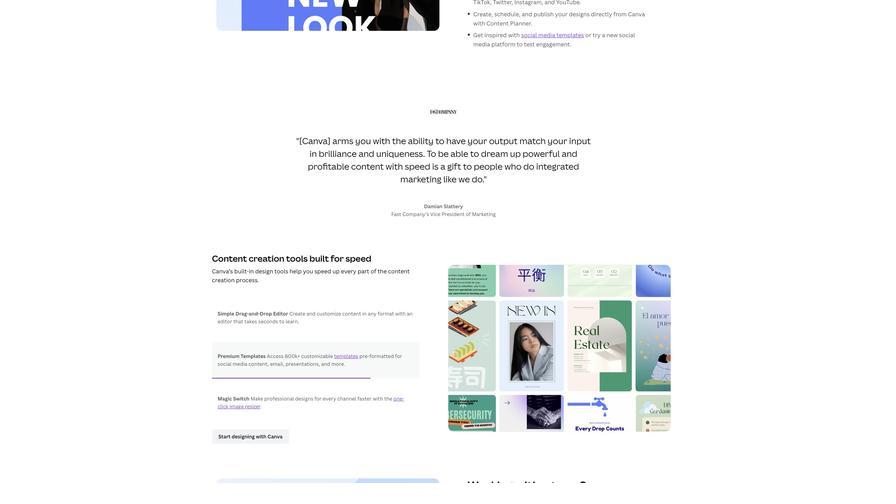 Task type: locate. For each thing, give the bounding box(es) containing it.
content,
[[249, 360, 269, 367]]

1 vertical spatial for
[[395, 353, 402, 359]]

learn.
[[286, 318, 299, 325]]

and right brilliance
[[359, 148, 374, 159]]

0 horizontal spatial a
[[440, 161, 445, 172]]

2 vertical spatial for
[[314, 395, 322, 402]]

designs
[[569, 10, 590, 18], [295, 395, 313, 402]]

content up canva's
[[212, 253, 247, 264]]

email,
[[270, 360, 284, 367]]

uniqueness.
[[376, 148, 425, 159]]

1 horizontal spatial of
[[466, 211, 471, 218]]

1 vertical spatial content
[[388, 267, 410, 275]]

resizer
[[245, 403, 260, 410]]

0 vertical spatial in
[[310, 148, 317, 159]]

0 vertical spatial you
[[355, 135, 371, 147]]

ui - pro templates (3) image
[[448, 265, 671, 432]]

0 vertical spatial for
[[331, 253, 344, 264]]

channel
[[337, 395, 356, 402]]

0 horizontal spatial for
[[314, 395, 322, 402]]

customizable
[[301, 353, 333, 359]]

access
[[267, 353, 284, 359]]

and down customizable
[[321, 360, 330, 367]]

1 horizontal spatial content
[[486, 19, 509, 27]]

up inside "[canva] arms you with the ability to have your output match your input in brilliance and uniqueness. to be able to dream up powerful and profitable content with speed is a gift to people who do integrated marketing like we do."
[[510, 148, 521, 159]]

with down create,
[[473, 19, 485, 27]]

social inside or try a new social media platform to test engagement.
[[619, 31, 635, 39]]

media inside pre-formatted for social media content, email, presentations, and more.
[[233, 360, 247, 367]]

is
[[432, 161, 439, 172]]

0 horizontal spatial content
[[212, 253, 247, 264]]

0 vertical spatial creation
[[249, 253, 284, 264]]

templates up more.
[[334, 353, 358, 359]]

1 vertical spatial in
[[249, 267, 254, 275]]

to
[[517, 40, 523, 48], [436, 135, 444, 147], [470, 148, 479, 159], [463, 161, 472, 172], [279, 318, 284, 325]]

creation down canva's
[[212, 276, 235, 284]]

pre-formatted for social media content, email, presentations, and more.
[[218, 353, 402, 367]]

media for with
[[538, 31, 555, 39]]

fast
[[391, 211, 401, 218]]

for inside content creation tools built for speed canva's built-in design tools help you speed up every part of the content creation process.
[[331, 253, 344, 264]]

to
[[427, 148, 436, 159]]

social for for
[[218, 360, 231, 367]]

1 vertical spatial designs
[[295, 395, 313, 402]]

1 vertical spatial templates
[[334, 353, 358, 359]]

1 vertical spatial every
[[323, 395, 336, 402]]

media down premium
[[233, 360, 247, 367]]

1 horizontal spatial for
[[331, 253, 344, 264]]

social inside pre-formatted for social media content, email, presentations, and more.
[[218, 360, 231, 367]]

your inside create, schedule, and publish your designs directly from canva with content planner.
[[555, 10, 568, 18]]

social up test
[[521, 31, 537, 39]]

1 vertical spatial tools
[[274, 267, 288, 275]]

new
[[607, 31, 618, 39]]

templates
[[557, 31, 584, 39], [334, 353, 358, 359]]

for
[[331, 253, 344, 264], [395, 353, 402, 359], [314, 395, 322, 402]]

2 horizontal spatial for
[[395, 353, 402, 359]]

for right formatted
[[395, 353, 402, 359]]

tools up help
[[286, 253, 308, 264]]

2 vertical spatial media
[[233, 360, 247, 367]]

drop
[[260, 310, 272, 317]]

image
[[230, 403, 244, 410]]

1 horizontal spatial a
[[602, 31, 605, 39]]

one- click image resizer link
[[218, 395, 404, 410]]

your right publish
[[555, 10, 568, 18]]

0 vertical spatial templates
[[557, 31, 584, 39]]

creation up design
[[249, 253, 284, 264]]

1 horizontal spatial up
[[510, 148, 521, 159]]

0 vertical spatial up
[[510, 148, 521, 159]]

social down premium
[[218, 360, 231, 367]]

0 vertical spatial speed
[[405, 161, 430, 172]]

0 horizontal spatial speed
[[314, 267, 331, 275]]

your
[[555, 10, 568, 18], [468, 135, 487, 147], [548, 135, 567, 147]]

content inside content creation tools built for speed canva's built-in design tools help you speed up every part of the content creation process.
[[388, 267, 410, 275]]

social right new on the top right of the page
[[619, 31, 635, 39]]

every left channel
[[323, 395, 336, 402]]

0 horizontal spatial in
[[249, 267, 254, 275]]

templates link
[[334, 353, 358, 359]]

a right the is
[[440, 161, 445, 172]]

designs right professional
[[295, 395, 313, 402]]

you right arms
[[355, 135, 371, 147]]

to down editor
[[279, 318, 284, 325]]

a right try
[[602, 31, 605, 39]]

0 horizontal spatial of
[[371, 267, 376, 275]]

1 vertical spatial media
[[473, 40, 490, 48]]

2 horizontal spatial social
[[619, 31, 635, 39]]

and inside pre-formatted for social media content, email, presentations, and more.
[[321, 360, 330, 367]]

0 vertical spatial content
[[486, 19, 509, 27]]

up inside content creation tools built for speed canva's built-in design tools help you speed up every part of the content creation process.
[[333, 267, 340, 275]]

0 vertical spatial content
[[351, 161, 384, 172]]

of
[[466, 211, 471, 218], [371, 267, 376, 275]]

dream
[[481, 148, 508, 159]]

a
[[602, 31, 605, 39], [440, 161, 445, 172]]

1 horizontal spatial designs
[[569, 10, 590, 18]]

and inside the create and customize content in any format with an editor that takes seconds to learn.
[[306, 310, 316, 317]]

media
[[538, 31, 555, 39], [473, 40, 490, 48], [233, 360, 247, 367]]

media inside or try a new social media platform to test engagement.
[[473, 40, 490, 48]]

for right built
[[331, 253, 344, 264]]

do."
[[472, 173, 487, 185]]

fast company image
[[430, 110, 457, 114]]

you
[[355, 135, 371, 147], [303, 267, 313, 275]]

1 horizontal spatial social
[[521, 31, 537, 39]]

0 vertical spatial every
[[341, 267, 356, 275]]

with left an
[[395, 310, 406, 317]]

0 horizontal spatial you
[[303, 267, 313, 275]]

up up the who
[[510, 148, 521, 159]]

speed up marketing
[[405, 161, 430, 172]]

help
[[290, 267, 302, 275]]

company's
[[402, 211, 429, 218]]

to inside or try a new social media platform to test engagement.
[[517, 40, 523, 48]]

the inside content creation tools built for speed canva's built-in design tools help you speed up every part of the content creation process.
[[378, 267, 387, 275]]

1 horizontal spatial speed
[[346, 253, 371, 264]]

speed
[[405, 161, 430, 172], [346, 253, 371, 264], [314, 267, 331, 275]]

2 vertical spatial content
[[342, 310, 361, 317]]

and-
[[249, 310, 260, 317]]

tools
[[286, 253, 308, 264], [274, 267, 288, 275]]

2 vertical spatial in
[[362, 310, 367, 317]]

to inside the create and customize content in any format with an editor that takes seconds to learn.
[[279, 318, 284, 325]]

content up the inspired
[[486, 19, 509, 27]]

0 horizontal spatial templates
[[334, 353, 358, 359]]

you right help
[[303, 267, 313, 275]]

1 horizontal spatial in
[[310, 148, 317, 159]]

templates left or
[[557, 31, 584, 39]]

speed down built
[[314, 267, 331, 275]]

of right the president
[[466, 211, 471, 218]]

who
[[505, 161, 522, 172]]

magic switch make professional designs for every channel faster with the
[[218, 395, 393, 402]]

every left part on the bottom of the page
[[341, 267, 356, 275]]

1 vertical spatial of
[[371, 267, 376, 275]]

profitable
[[308, 161, 349, 172]]

600k+
[[285, 353, 300, 359]]

the
[[392, 135, 406, 147], [378, 267, 387, 275], [384, 395, 392, 402]]

create, schedule, and publish your designs directly from canva with content planner.
[[473, 10, 645, 27]]

0 vertical spatial tools
[[286, 253, 308, 264]]

2 horizontal spatial media
[[538, 31, 555, 39]]

in left any
[[362, 310, 367, 317]]

damian slattery fast company's vice president of marketing
[[391, 203, 496, 218]]

1 vertical spatial up
[[333, 267, 340, 275]]

1 horizontal spatial you
[[355, 135, 371, 147]]

gift
[[447, 161, 461, 172]]

1 vertical spatial you
[[303, 267, 313, 275]]

and right create
[[306, 310, 316, 317]]

with
[[473, 19, 485, 27], [508, 31, 520, 39], [373, 135, 390, 147], [386, 161, 403, 172], [395, 310, 406, 317], [373, 395, 383, 402]]

media up engagement.
[[538, 31, 555, 39]]

0 horizontal spatial designs
[[295, 395, 313, 402]]

marketing
[[400, 173, 441, 185]]

in
[[310, 148, 317, 159], [249, 267, 254, 275], [362, 310, 367, 317]]

content creation tools built for speed canva's built-in design tools help you speed up every part of the content creation process.
[[212, 253, 410, 284]]

0 horizontal spatial social
[[218, 360, 231, 367]]

in up process.
[[249, 267, 254, 275]]

content
[[486, 19, 509, 27], [212, 253, 247, 264]]

templates for get inspired with social media templates
[[557, 31, 584, 39]]

canva's
[[212, 267, 233, 275]]

the left the one-
[[384, 395, 392, 402]]

0 horizontal spatial up
[[333, 267, 340, 275]]

2 horizontal spatial in
[[362, 310, 367, 317]]

1 vertical spatial a
[[440, 161, 445, 172]]

1 vertical spatial the
[[378, 267, 387, 275]]

1 horizontal spatial every
[[341, 267, 356, 275]]

1 horizontal spatial media
[[473, 40, 490, 48]]

social
[[521, 31, 537, 39], [619, 31, 635, 39], [218, 360, 231, 367]]

0 vertical spatial of
[[466, 211, 471, 218]]

the right part on the bottom of the page
[[378, 267, 387, 275]]

content inside "[canva] arms you with the ability to have your output match your input in brilliance and uniqueness. to be able to dream up powerful and profitable content with speed is a gift to people who do integrated marketing like we do."
[[351, 161, 384, 172]]

media down get
[[473, 40, 490, 48]]

content inside the create and customize content in any format with an editor that takes seconds to learn.
[[342, 310, 361, 317]]

in down '"[canva]'
[[310, 148, 317, 159]]

0 vertical spatial designs
[[569, 10, 590, 18]]

0 horizontal spatial media
[[233, 360, 247, 367]]

0 vertical spatial a
[[602, 31, 605, 39]]

the up uniqueness.
[[392, 135, 406, 147]]

like
[[443, 173, 457, 185]]

simple drag-and-drop editor
[[218, 310, 288, 317]]

creation
[[249, 253, 284, 264], [212, 276, 235, 284]]

and up planner.
[[522, 10, 532, 18]]

1 vertical spatial content
[[212, 253, 247, 264]]

of right part on the bottom of the page
[[371, 267, 376, 275]]

content inside content creation tools built for speed canva's built-in design tools help you speed up every part of the content creation process.
[[212, 253, 247, 264]]

designs left "directly"
[[569, 10, 590, 18]]

1 horizontal spatial templates
[[557, 31, 584, 39]]

with right the "faster"
[[373, 395, 383, 402]]

platform
[[491, 40, 516, 48]]

up left part on the bottom of the page
[[333, 267, 340, 275]]

in inside the create and customize content in any format with an editor that takes seconds to learn.
[[362, 310, 367, 317]]

be
[[438, 148, 449, 159]]

premium
[[218, 353, 239, 359]]

tools left help
[[274, 267, 288, 275]]

1 vertical spatial speed
[[346, 253, 371, 264]]

speed up part on the bottom of the page
[[346, 253, 371, 264]]

every inside content creation tools built for speed canva's built-in design tools help you speed up every part of the content creation process.
[[341, 267, 356, 275]]

with up platform
[[508, 31, 520, 39]]

0 vertical spatial the
[[392, 135, 406, 147]]

with inside create, schedule, and publish your designs directly from canva with content planner.
[[473, 19, 485, 27]]

to left test
[[517, 40, 523, 48]]

every
[[341, 267, 356, 275], [323, 395, 336, 402]]

0 horizontal spatial creation
[[212, 276, 235, 284]]

1 horizontal spatial creation
[[249, 253, 284, 264]]

for left channel
[[314, 395, 322, 402]]

or try a new social media platform to test engagement.
[[473, 31, 635, 48]]

takes
[[244, 318, 257, 325]]

2 horizontal spatial speed
[[405, 161, 430, 172]]

vice
[[430, 211, 440, 218]]

0 vertical spatial media
[[538, 31, 555, 39]]

templates for premium templates access 600k+ customizable templates
[[334, 353, 358, 359]]

get inspired with social media templates
[[473, 31, 584, 39]]



Task type: describe. For each thing, give the bounding box(es) containing it.
media for for
[[233, 360, 247, 367]]

input
[[569, 135, 591, 147]]

create and customize content in any format with an editor that takes seconds to learn.
[[218, 310, 413, 325]]

ability
[[408, 135, 434, 147]]

customize
[[317, 310, 341, 317]]

one-
[[393, 395, 404, 402]]

powerful
[[523, 148, 560, 159]]

part
[[358, 267, 369, 275]]

editor
[[218, 318, 232, 325]]

0 horizontal spatial every
[[323, 395, 336, 402]]

simple
[[218, 310, 234, 317]]

content inside create, schedule, and publish your designs directly from canva with content planner.
[[486, 19, 509, 27]]

formatted
[[369, 353, 394, 359]]

that
[[233, 318, 243, 325]]

pre-
[[359, 353, 369, 359]]

faster
[[358, 395, 372, 402]]

1 vertical spatial creation
[[212, 276, 235, 284]]

built
[[309, 253, 329, 264]]

magic
[[218, 395, 232, 402]]

integrated
[[536, 161, 579, 172]]

try
[[593, 31, 601, 39]]

brilliance
[[319, 148, 357, 159]]

switch
[[233, 395, 249, 402]]

templates
[[241, 353, 266, 359]]

with down uniqueness.
[[386, 161, 403, 172]]

your up powerful
[[548, 135, 567, 147]]

canva
[[628, 10, 645, 18]]

a inside "[canva] arms you with the ability to have your output match your input in brilliance and uniqueness. to be able to dream up powerful and profitable content with speed is a gift to people who do integrated marketing like we do."
[[440, 161, 445, 172]]

professional
[[264, 395, 294, 402]]

editor
[[273, 310, 288, 317]]

engagement.
[[536, 40, 571, 48]]

damian
[[424, 203, 443, 210]]

in inside "[canva] arms you with the ability to have your output match your input in brilliance and uniqueness. to be able to dream up powerful and profitable content with speed is a gift to people who do integrated marketing like we do."
[[310, 148, 317, 159]]

an
[[407, 310, 413, 317]]

drag-
[[235, 310, 249, 317]]

to up we on the top right of page
[[463, 161, 472, 172]]

publish
[[534, 10, 554, 18]]

social media templates link
[[521, 31, 584, 39]]

of inside damian slattery fast company's vice president of marketing
[[466, 211, 471, 218]]

president
[[442, 211, 465, 218]]

to right able
[[470, 148, 479, 159]]

inspired
[[484, 31, 507, 39]]

arms
[[332, 135, 353, 147]]

any
[[368, 310, 377, 317]]

schedule,
[[494, 10, 520, 18]]

directly
[[591, 10, 612, 18]]

more.
[[331, 360, 345, 367]]

your right have
[[468, 135, 487, 147]]

in inside content creation tools built for speed canva's built-in design tools help you speed up every part of the content creation process.
[[249, 267, 254, 275]]

built-
[[234, 267, 249, 275]]

"[canva] arms you with the ability to have your output match your input in brilliance and uniqueness. to be able to dream up powerful and profitable content with speed is a gift to people who do integrated marketing like we do."
[[296, 135, 591, 185]]

of inside content creation tools built for speed canva's built-in design tools help you speed up every part of the content creation process.
[[371, 267, 376, 275]]

test
[[524, 40, 535, 48]]

you inside "[canva] arms you with the ability to have your output match your input in brilliance and uniqueness. to be able to dream up powerful and profitable content with speed is a gift to people who do integrated marketing like we do."
[[355, 135, 371, 147]]

one- click image resizer
[[218, 395, 404, 410]]

presentations,
[[286, 360, 320, 367]]

do
[[523, 161, 534, 172]]

2 vertical spatial speed
[[314, 267, 331, 275]]

premium templates access 600k+ customizable templates
[[218, 353, 358, 359]]

slattery
[[444, 203, 463, 210]]

with inside the create and customize content in any format with an editor that takes seconds to learn.
[[395, 310, 406, 317]]

have
[[446, 135, 466, 147]]

design
[[255, 267, 273, 275]]

marketing
[[472, 211, 496, 218]]

or
[[585, 31, 591, 39]]

social for with
[[521, 31, 537, 39]]

match
[[520, 135, 546, 147]]

we
[[459, 173, 470, 185]]

make
[[251, 395, 263, 402]]

format
[[378, 310, 394, 317]]

output
[[489, 135, 518, 147]]

create
[[289, 310, 305, 317]]

from
[[613, 10, 627, 18]]

process.
[[236, 276, 259, 284]]

people
[[474, 161, 503, 172]]

and down input
[[562, 148, 577, 159]]

get
[[473, 31, 483, 39]]

.
[[260, 403, 262, 410]]

"[canva]
[[296, 135, 331, 147]]

create,
[[473, 10, 493, 18]]

seconds
[[258, 318, 278, 325]]

and inside create, schedule, and publish your designs directly from canva with content planner.
[[522, 10, 532, 18]]

speed inside "[canva] arms you with the ability to have your output match your input in brilliance and uniqueness. to be able to dream up powerful and profitable content with speed is a gift to people who do integrated marketing like we do."
[[405, 161, 430, 172]]

for inside pre-formatted for social media content, email, presentations, and more.
[[395, 353, 402, 359]]

the inside "[canva] arms you with the ability to have your output match your input in brilliance and uniqueness. to be able to dream up powerful and profitable content with speed is a gift to people who do integrated marketing like we do."
[[392, 135, 406, 147]]

planner.
[[510, 19, 532, 27]]

2 vertical spatial the
[[384, 395, 392, 402]]

click
[[218, 403, 228, 410]]

to up the 'be'
[[436, 135, 444, 147]]

you inside content creation tools built for speed canva's built-in design tools help you speed up every part of the content creation process.
[[303, 267, 313, 275]]

a inside or try a new social media platform to test engagement.
[[602, 31, 605, 39]]

designs inside create, schedule, and publish your designs directly from canva with content planner.
[[569, 10, 590, 18]]

with up uniqueness.
[[373, 135, 390, 147]]



Task type: vqa. For each thing, say whether or not it's contained in the screenshot.
SLATTERY
yes



